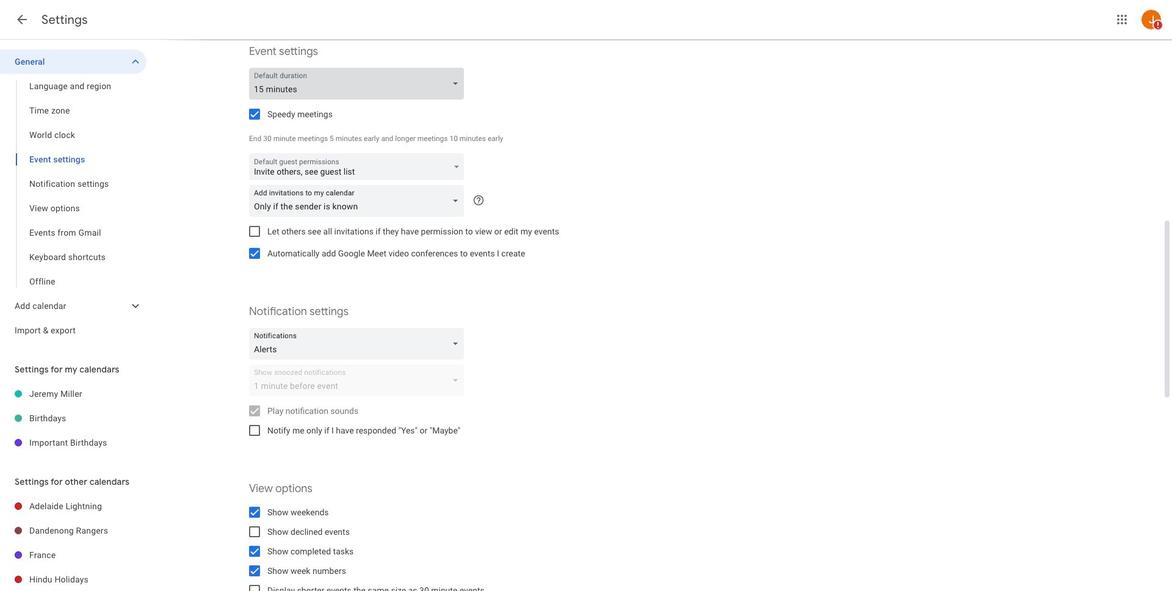 Task type: locate. For each thing, give the bounding box(es) containing it.
None field
[[249, 68, 469, 100], [249, 185, 469, 217], [249, 328, 469, 360], [249, 68, 469, 100], [249, 185, 469, 217], [249, 328, 469, 360]]

2 tree from the top
[[0, 382, 147, 455]]

2 vertical spatial tree
[[0, 494, 147, 591]]

birthdays tree item
[[0, 406, 147, 431]]

jeremy miller tree item
[[0, 382, 147, 406]]

general tree item
[[0, 49, 147, 74]]

1 vertical spatial tree
[[0, 382, 147, 455]]

3 tree from the top
[[0, 494, 147, 591]]

tree
[[0, 49, 147, 343], [0, 382, 147, 455], [0, 494, 147, 591]]

adelaide lightning tree item
[[0, 494, 147, 519]]

heading
[[42, 12, 88, 27]]

go back image
[[15, 12, 29, 27]]

important birthdays tree item
[[0, 431, 147, 455]]

dandenong rangers tree item
[[0, 519, 147, 543]]

group
[[0, 74, 147, 294]]

0 vertical spatial tree
[[0, 49, 147, 343]]

france tree item
[[0, 543, 147, 567]]



Task type: describe. For each thing, give the bounding box(es) containing it.
hindu holidays tree item
[[0, 567, 147, 591]]

1 tree from the top
[[0, 49, 147, 343]]



Task type: vqa. For each thing, say whether or not it's contained in the screenshot.
25 element
no



